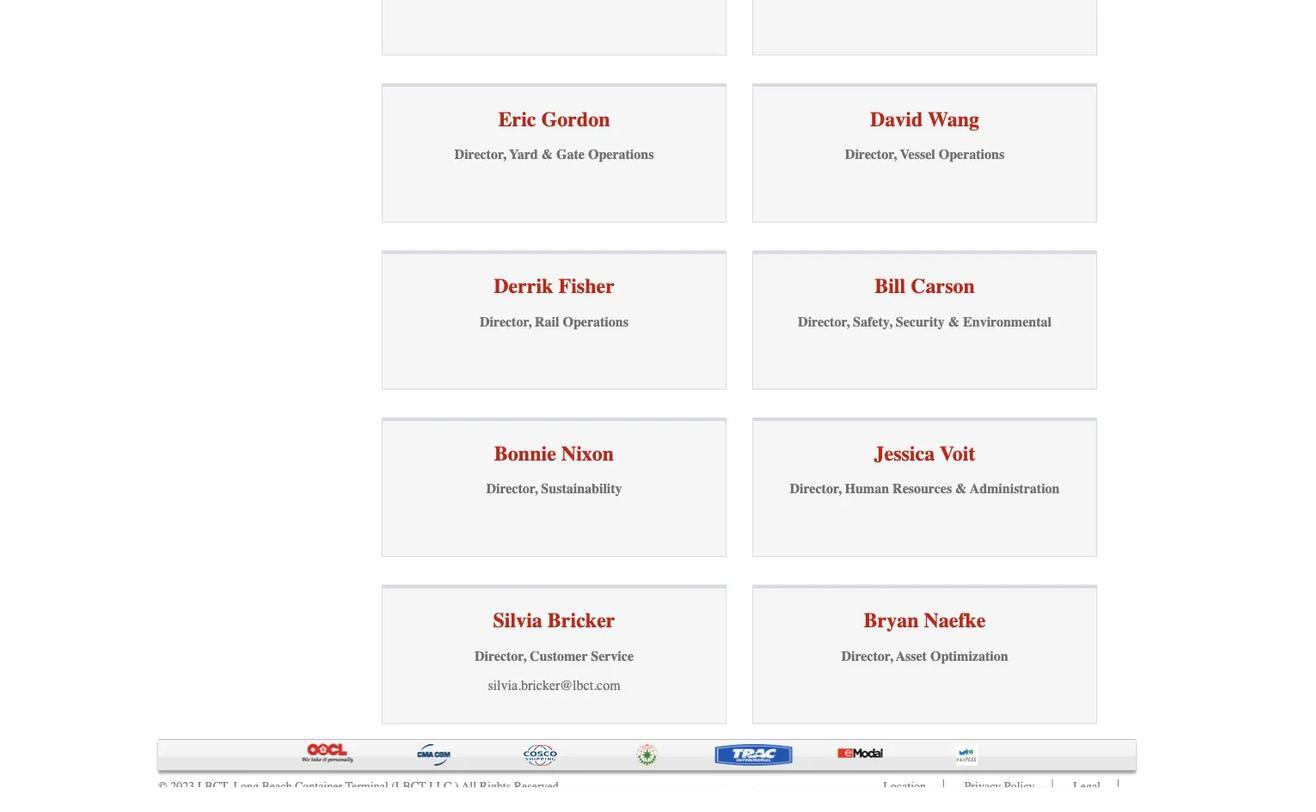 Task type: locate. For each thing, give the bounding box(es) containing it.
operations
[[588, 147, 654, 162], [939, 147, 1005, 162], [563, 314, 629, 330]]

silvia bricker
[[493, 609, 616, 633]]

director, down david
[[846, 147, 897, 162]]

silvia.bricker@lbct.com
[[488, 678, 621, 694]]

operations for david wang
[[939, 147, 1005, 162]]

operations inside david wang option
[[939, 147, 1005, 162]]

& down 'voit'
[[956, 481, 967, 497]]

&
[[542, 147, 553, 162], [949, 314, 960, 330], [956, 481, 967, 497]]

director, inside derrik fisher option
[[480, 314, 532, 330]]

carson
[[911, 275, 976, 298]]

director, inside david wang option
[[846, 147, 897, 162]]

environmental
[[964, 314, 1052, 330]]

bonnie
[[495, 442, 557, 466]]

david wang
[[871, 107, 980, 131]]

option
[[382, 0, 727, 55], [753, 0, 1098, 55]]

human
[[845, 481, 890, 497]]

& for jessica
[[956, 481, 967, 497]]

derrik
[[494, 275, 554, 298]]

director, for david
[[846, 147, 897, 162]]

bill carson option
[[753, 251, 1098, 390]]

director, for silvia
[[475, 649, 527, 664]]

2 vertical spatial &
[[956, 481, 967, 497]]

operations inside eric gordon "option"
[[588, 147, 654, 162]]

director, down silvia
[[475, 649, 527, 664]]

director, down bonnie
[[486, 481, 538, 497]]

administration
[[970, 481, 1060, 497]]

resources
[[893, 481, 953, 497]]

bryan naefke option
[[753, 585, 1098, 725]]

eric gordon option
[[382, 83, 727, 223]]

& right security
[[949, 314, 960, 330]]

1 horizontal spatial option
[[753, 0, 1098, 55]]

david
[[871, 107, 923, 131]]

0 horizontal spatial option
[[382, 0, 727, 55]]

director, left human
[[790, 481, 842, 497]]

director, inside eric gordon "option"
[[455, 147, 506, 162]]

& for bill
[[949, 314, 960, 330]]

bill carson
[[875, 275, 976, 298]]

& inside the 'bill carson' option
[[949, 314, 960, 330]]

director, inside "bryan naefke" option
[[842, 649, 893, 664]]

jessica voit option
[[753, 418, 1098, 557]]

jessica voit
[[875, 442, 976, 466]]

director, inside the 'bill carson' option
[[798, 314, 850, 330]]

bonnie nixon
[[495, 442, 614, 466]]

director, inside bonnie nixon option
[[486, 481, 538, 497]]

director, sustainability
[[486, 481, 623, 497]]

eric
[[499, 107, 536, 131]]

2 option from the left
[[753, 0, 1098, 55]]

silvia
[[493, 609, 543, 633]]

operations down fisher
[[563, 314, 629, 330]]

director, for jessica
[[790, 481, 842, 497]]

director, for bill
[[798, 314, 850, 330]]

& left 'gate'
[[542, 147, 553, 162]]

director,
[[455, 147, 506, 162], [846, 147, 897, 162], [480, 314, 532, 330], [798, 314, 850, 330], [486, 481, 538, 497], [790, 481, 842, 497], [475, 649, 527, 664], [842, 649, 893, 664]]

operations down wang
[[939, 147, 1005, 162]]

director, down the derrik
[[480, 314, 532, 330]]

0 vertical spatial &
[[542, 147, 553, 162]]

director, inside silvia bricker option
[[475, 649, 527, 664]]

operations inside derrik fisher option
[[563, 314, 629, 330]]

director, down bryan
[[842, 649, 893, 664]]

director, left safety,
[[798, 314, 850, 330]]

director, for derrik
[[480, 314, 532, 330]]

director, rail operations
[[480, 314, 629, 330]]

& inside jessica voit option
[[956, 481, 967, 497]]

director, human resources & administration
[[790, 481, 1060, 497]]

operations right 'gate'
[[588, 147, 654, 162]]

director, vessel operations
[[846, 147, 1005, 162]]

sustainability
[[541, 481, 623, 497]]

director, inside jessica voit option
[[790, 481, 842, 497]]

director, left yard on the left top of page
[[455, 147, 506, 162]]

1 vertical spatial &
[[949, 314, 960, 330]]



Task type: vqa. For each thing, say whether or not it's contained in the screenshot.
Enter container numbers and/ or booking numbers. text box
no



Task type: describe. For each thing, give the bounding box(es) containing it.
nixon
[[562, 442, 614, 466]]

eric gordon
[[499, 107, 610, 131]]

bryan naefke
[[864, 609, 986, 633]]

director, yard & gate operations
[[455, 147, 654, 162]]

gordon
[[542, 107, 610, 131]]

bryan
[[864, 609, 919, 633]]

gate
[[557, 147, 585, 162]]

voit
[[940, 442, 976, 466]]

asset
[[896, 649, 927, 664]]

bonnie nixon option
[[382, 418, 727, 557]]

optimization
[[931, 649, 1009, 664]]

director, for bryan
[[842, 649, 893, 664]]

operations for derrik fisher
[[563, 314, 629, 330]]

wang
[[928, 107, 980, 131]]

director, asset optimization
[[842, 649, 1009, 664]]

customer
[[530, 649, 588, 664]]

naefke
[[924, 609, 986, 633]]

bricker
[[548, 609, 616, 633]]

safety,
[[854, 314, 893, 330]]

fisher
[[559, 275, 615, 298]]

david wang option
[[753, 83, 1098, 223]]

silvia.bricker@lbct.com link
[[488, 678, 621, 710]]

director, for bonnie
[[486, 481, 538, 497]]

1 option from the left
[[382, 0, 727, 55]]

yard
[[510, 147, 538, 162]]

security
[[896, 314, 945, 330]]

director, safety, security & environmental
[[798, 314, 1052, 330]]

& inside eric gordon "option"
[[542, 147, 553, 162]]

director, for eric
[[455, 147, 506, 162]]

silvia bricker option
[[382, 585, 727, 725]]

rail
[[535, 314, 560, 330]]

director, customer service
[[475, 649, 634, 664]]

vessel
[[901, 147, 936, 162]]

derrik fisher option
[[382, 251, 727, 390]]

derrik fisher
[[494, 275, 615, 298]]

jessica
[[875, 442, 935, 466]]

bill
[[875, 275, 906, 298]]

service
[[591, 649, 634, 664]]



